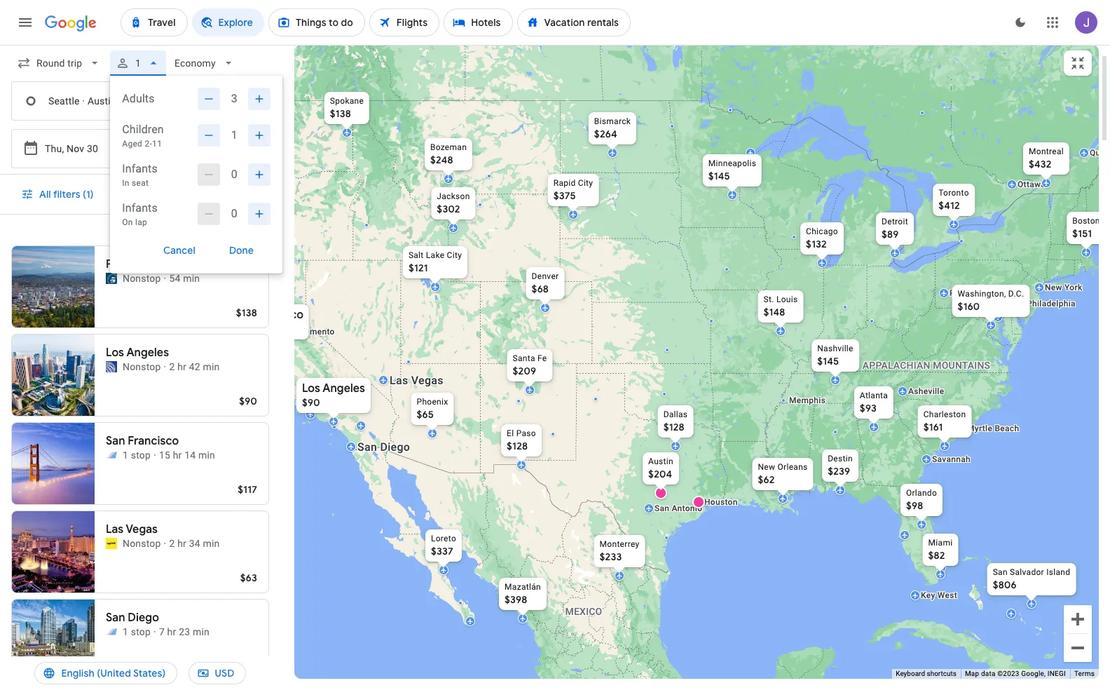 Task type: describe. For each thing, give the bounding box(es) containing it.
main menu image
[[17, 14, 34, 31]]

$302
[[437, 203, 460, 215]]

miami
[[929, 538, 953, 548]]

map region
[[222, 0, 1111, 690]]

89 US dollars text field
[[882, 228, 899, 241]]

shortcuts
[[927, 670, 957, 677]]

398 US dollars text field
[[505, 593, 528, 606]]

1 · from the left
[[82, 95, 85, 106]]

$82
[[929, 549, 946, 562]]

(united
[[97, 667, 131, 680]]

washington, d.c. $160
[[958, 289, 1025, 313]]

about
[[175, 227, 199, 236]]

houston inside filters form
[[124, 95, 162, 106]]

boston $151
[[1073, 216, 1101, 240]]

0 horizontal spatial $90
[[239, 395, 257, 407]]

145 US dollars text field
[[709, 170, 731, 182]]

states)
[[133, 667, 166, 680]]

145 US dollars text field
[[818, 355, 840, 367]]

2 hr 34 min
[[169, 538, 220, 549]]

loading results progress bar
[[0, 45, 1111, 48]]

0 for infants in seat
[[231, 168, 238, 181]]

1 vertical spatial $138
[[236, 306, 257, 319]]

 image for los angeles
[[164, 360, 167, 374]]

$93
[[860, 402, 877, 414]]

san inside san francisco button
[[231, 308, 250, 322]]

infants on lap
[[122, 201, 158, 227]]

264 US dollars text field
[[595, 128, 618, 140]]

orlando $98
[[907, 488, 938, 512]]

children aged 2-11
[[122, 123, 164, 149]]

alaska image
[[106, 273, 117, 284]]

el paso $128
[[507, 428, 536, 452]]

bismarck $264
[[595, 116, 631, 140]]

2 · from the left
[[119, 95, 122, 106]]

detroit $89
[[882, 217, 909, 241]]

keyboard shortcuts
[[896, 670, 957, 677]]

chicago
[[807, 227, 839, 236]]

new for new orleans $62
[[758, 462, 776, 472]]

san salvador island $806
[[993, 567, 1071, 591]]

lap
[[135, 217, 147, 227]]

los angeles
[[106, 346, 169, 360]]

nonstop for las vegas
[[123, 538, 161, 549]]

asheville
[[909, 386, 945, 396]]

 image for portland
[[164, 271, 167, 285]]

204 US dollars text field
[[649, 468, 673, 480]]

nashville $145
[[818, 344, 854, 367]]

1 stop for diego
[[123, 626, 151, 637]]

hr for 23
[[167, 626, 176, 637]]

54
[[169, 273, 181, 284]]

in
[[122, 178, 130, 188]]

san inside san salvador island $806
[[993, 567, 1008, 577]]

new york
[[1046, 283, 1083, 292]]

philadelphia
[[1027, 299, 1076, 309]]

appalachian
[[863, 360, 931, 371]]

santa fe $209
[[513, 353, 547, 377]]

mazatlán
[[505, 582, 541, 592]]

city inside salt lake city $121
[[447, 250, 462, 260]]

myrtle beach
[[968, 424, 1020, 433]]

132 US dollars text field
[[807, 238, 827, 250]]

min for 7 hr 23 min
[[193, 626, 210, 637]]

results
[[225, 227, 252, 236]]

1 vertical spatial las vegas
[[106, 522, 158, 536]]

2 for los angeles
[[169, 361, 175, 372]]

Return text field
[[151, 130, 221, 168]]

jackson $302
[[437, 191, 470, 215]]

$412
[[939, 199, 961, 212]]

york
[[1065, 283, 1083, 292]]

usd
[[215, 667, 235, 680]]

nonstop for portland
[[123, 273, 161, 284]]

change appearance image
[[1004, 6, 1038, 39]]

0 horizontal spatial san diego
[[106, 611, 159, 625]]

usd button
[[188, 656, 246, 690]]

terms link
[[1075, 670, 1095, 677]]

$204
[[649, 468, 673, 480]]

82 US dollars text field
[[929, 549, 946, 562]]

vegas inside map region
[[411, 374, 444, 387]]

myrtle
[[968, 424, 993, 433]]

keyboard shortcuts button
[[896, 669, 957, 679]]

7 hr 23 min
[[159, 626, 210, 637]]

117 US dollars text field
[[238, 483, 257, 496]]

138 US dollars text field
[[330, 107, 351, 120]]

$128 inside dallas $128
[[664, 421, 685, 433]]

montreal
[[1029, 147, 1065, 156]]

minneapolis $145
[[709, 158, 757, 182]]

1 vertical spatial las
[[106, 522, 124, 536]]

jackson
[[437, 191, 470, 201]]

412 US dollars text field
[[939, 199, 961, 212]]

map data ©2023 google, inegi
[[966, 670, 1067, 677]]

138 US dollars text field
[[236, 306, 257, 319]]

flights only
[[119, 188, 172, 201]]

$398
[[505, 593, 528, 606]]

infants for infants in seat
[[122, 162, 158, 175]]

detroit
[[882, 217, 909, 227]]

$161
[[924, 421, 944, 433]]

done
[[230, 244, 254, 257]]

209 US dollars text field
[[513, 365, 537, 377]]

$239
[[828, 465, 851, 478]]

63 US dollars text field
[[240, 572, 257, 584]]

las vegas inside map region
[[390, 374, 444, 387]]

302 US dollars text field
[[437, 203, 460, 215]]

$209
[[513, 365, 537, 377]]

spokane
[[330, 96, 364, 106]]

$90 inside "los angeles $90"
[[302, 396, 320, 409]]

$89
[[882, 228, 899, 241]]

miami $82
[[929, 538, 953, 562]]

$145 for minneapolis $145
[[709, 170, 731, 182]]

375 US dollars text field
[[554, 189, 576, 202]]

160 US dollars text field
[[958, 300, 981, 313]]

charleston
[[924, 410, 967, 419]]

min right "54"
[[183, 273, 200, 284]]

mountains
[[934, 360, 991, 371]]

nonstop for los angeles
[[123, 361, 161, 372]]

$145 for nashville $145
[[818, 355, 840, 367]]

austin inside filters form
[[88, 95, 116, 106]]

about these results
[[175, 227, 252, 236]]

destin $239
[[828, 454, 853, 478]]

15 hr 14 min
[[159, 450, 215, 461]]

antonio
[[672, 504, 703, 513]]

on
[[122, 217, 133, 227]]

inegi
[[1048, 670, 1067, 677]]

$65
[[417, 408, 434, 421]]

infants in seat
[[122, 162, 158, 188]]

7
[[159, 626, 165, 637]]

key west
[[921, 590, 958, 600]]

los angeles $90
[[302, 381, 365, 409]]

65 US dollars text field
[[417, 408, 434, 421]]

denver
[[532, 271, 559, 281]]

bismarck
[[595, 116, 631, 126]]

62 US dollars text field
[[758, 473, 775, 486]]

lake
[[426, 250, 445, 260]]

savannah
[[933, 454, 971, 464]]

denver $68
[[532, 271, 559, 295]]

stop for francisco
[[131, 450, 151, 461]]

$68
[[532, 283, 549, 295]]

98 US dollars text field
[[907, 499, 924, 512]]

148 US dollars text field
[[764, 306, 786, 318]]

23
[[179, 626, 190, 637]]

128 US dollars text field
[[507, 440, 528, 452]]

34
[[189, 538, 200, 549]]

united image
[[106, 361, 117, 372]]

$128 inside el paso $128
[[507, 440, 528, 452]]

infants for infants on lap
[[122, 201, 158, 215]]



Task type: vqa. For each thing, say whether or not it's contained in the screenshot.


Task type: locate. For each thing, give the bounding box(es) containing it.
las up 'spirit' image
[[106, 522, 124, 536]]

1 horizontal spatial austin
[[649, 457, 674, 466]]

2  image from the top
[[164, 360, 167, 374]]

francisco up 15 at bottom left
[[128, 434, 179, 448]]

3
[[231, 92, 238, 105]]

atlanta $93
[[860, 391, 889, 414]]

new orleans $62
[[758, 462, 808, 486]]

1 horizontal spatial francisco
[[253, 308, 304, 322]]

city right rapid
[[578, 178, 593, 188]]

infants up seat
[[122, 162, 158, 175]]

infants up lap
[[122, 201, 158, 215]]

68 US dollars text field
[[532, 283, 549, 295]]

93 US dollars text field
[[860, 402, 877, 414]]

1 vertical spatial infants
[[122, 201, 158, 215]]

$264
[[595, 128, 618, 140]]

1 inside 'number of passengers' dialog
[[231, 128, 238, 142]]

1 horizontal spatial san diego
[[358, 440, 410, 454]]

1 horizontal spatial $128
[[664, 421, 685, 433]]

nonstop right 'spirit' image
[[123, 538, 161, 549]]

432 US dollars text field
[[1029, 158, 1052, 170]]

806 US dollars text field
[[993, 579, 1017, 591]]

· left adults
[[119, 95, 122, 106]]

1 stop from the top
[[131, 450, 151, 461]]

0 vertical spatial  image
[[164, 271, 167, 285]]

appalachian mountains
[[863, 360, 991, 371]]

0 horizontal spatial las
[[106, 522, 124, 536]]

0 vertical spatial san diego
[[358, 440, 410, 454]]

 image left "2 hr 42 min"
[[164, 360, 167, 374]]

1 stop
[[123, 450, 151, 461], [123, 626, 151, 637]]

only
[[153, 188, 172, 201]]

2 hr 42 min
[[169, 361, 220, 372]]

min right 23
[[193, 626, 210, 637]]

0 vertical spatial infants
[[122, 162, 158, 175]]

los down sacramento
[[302, 381, 320, 396]]

san francisco up sacramento
[[231, 308, 304, 322]]

orleans
[[778, 462, 808, 472]]

233 US dollars text field
[[600, 550, 622, 563]]

1 vertical spatial $145
[[818, 355, 840, 367]]

1 1 stop from the top
[[123, 450, 151, 461]]

1 down 3
[[231, 128, 238, 142]]

$138
[[330, 107, 351, 120], [236, 306, 257, 319]]

francisco up sacramento
[[253, 308, 304, 322]]

san diego inside map region
[[358, 440, 410, 454]]

number of passengers dialog
[[110, 76, 283, 273]]

angeles for los angeles $90
[[323, 381, 365, 396]]

min right the 42
[[203, 361, 220, 372]]

spokane $138
[[330, 96, 364, 120]]

cancel button
[[147, 239, 213, 262]]

las inside map region
[[390, 374, 408, 387]]

las vegas up phoenix
[[390, 374, 444, 387]]

diego inside map region
[[380, 440, 410, 454]]

bozeman $248
[[431, 142, 467, 166]]

2 left the 42
[[169, 361, 175, 372]]

90 US dollars text field
[[239, 395, 257, 407], [302, 396, 320, 409]]

nonstop down "los angeles" at the left
[[123, 361, 161, 372]]

2 2 from the top
[[169, 538, 175, 549]]

0 vertical spatial city
[[578, 178, 593, 188]]

161 US dollars text field
[[924, 421, 944, 433]]

15
[[159, 450, 170, 461]]

francisco inside button
[[253, 308, 304, 322]]

hr right 15 at bottom left
[[173, 450, 182, 461]]

stop
[[131, 450, 151, 461], [131, 626, 151, 637]]

1 vertical spatial city
[[447, 250, 462, 260]]

0 horizontal spatial vegas
[[126, 522, 158, 536]]

all
[[39, 188, 51, 201]]

0 horizontal spatial ·
[[82, 95, 85, 106]]

sacramento
[[288, 327, 335, 337]]

minneapolis
[[709, 158, 757, 168]]

las
[[390, 374, 408, 387], [106, 522, 124, 536]]

1 stop right frontier and spirit icon
[[123, 450, 151, 461]]

$375
[[554, 189, 576, 202]]

2 vertical spatial nonstop
[[123, 538, 161, 549]]

(1)
[[83, 188, 94, 201]]

san francisco inside san francisco button
[[231, 308, 304, 322]]

$121
[[409, 262, 428, 274]]

hr left '34'
[[178, 538, 187, 549]]

0 up results
[[231, 207, 238, 220]]

0 vertical spatial 1 stop
[[123, 450, 151, 461]]

los inside "los angeles $90"
[[302, 381, 320, 396]]

1 horizontal spatial angeles
[[323, 381, 365, 396]]

$132
[[807, 238, 827, 250]]

infants
[[122, 162, 158, 175], [122, 201, 158, 215]]

nonstop down portland on the left top
[[123, 273, 161, 284]]

stop for diego
[[131, 626, 151, 637]]

$138 inside spokane $138
[[330, 107, 351, 120]]

las vegas up 'spirit' image
[[106, 522, 158, 536]]

flights
[[119, 188, 150, 201]]

houston right "antonio"
[[705, 497, 738, 507]]

1 horizontal spatial houston
[[705, 497, 738, 507]]

san up $806 text box on the right of the page
[[993, 567, 1008, 577]]

los for los angeles
[[106, 346, 124, 360]]

 image
[[164, 271, 167, 285], [164, 360, 167, 374]]

0 for infants on lap
[[231, 207, 238, 220]]

english (united states)
[[61, 667, 166, 680]]

2 stop from the top
[[131, 626, 151, 637]]

0 vertical spatial $128
[[664, 421, 685, 433]]

1 vertical spatial vegas
[[126, 522, 158, 536]]

1 vertical spatial nonstop
[[123, 361, 161, 372]]

0 vertical spatial francisco
[[253, 308, 304, 322]]

1 horizontal spatial $145
[[818, 355, 840, 367]]

$337
[[431, 545, 454, 558]]

1 vertical spatial san francisco
[[106, 434, 179, 448]]

0 horizontal spatial angeles
[[126, 346, 169, 360]]

0 vertical spatial new
[[1046, 283, 1063, 292]]

337 US dollars text field
[[431, 545, 454, 558]]

1 horizontal spatial las vegas
[[390, 374, 444, 387]]

city right 'lake'
[[447, 250, 462, 260]]

1 horizontal spatial diego
[[380, 440, 410, 454]]

1 vertical spatial $128
[[507, 440, 528, 452]]

1 vertical spatial houston
[[705, 497, 738, 507]]

min right '34'
[[203, 538, 220, 549]]

min for 2 hr 34 min
[[203, 538, 220, 549]]

0 horizontal spatial 90 us dollars text field
[[239, 395, 257, 407]]

None text field
[[11, 81, 137, 121]]

hr for 14
[[173, 450, 182, 461]]

54 min
[[169, 273, 200, 284]]

239 US dollars text field
[[828, 465, 851, 478]]

$145 down minneapolis
[[709, 170, 731, 182]]

$62
[[758, 473, 775, 486]]

0 vertical spatial 2
[[169, 361, 175, 372]]

0 vertical spatial vegas
[[411, 374, 444, 387]]

0 vertical spatial austin
[[88, 95, 116, 106]]

1 stop for francisco
[[123, 450, 151, 461]]

dallas $128
[[664, 410, 688, 433]]

2 nonstop from the top
[[123, 361, 161, 372]]

angeles
[[126, 346, 169, 360], [323, 381, 365, 396]]

austin inside map region
[[649, 457, 674, 466]]

san left "antonio"
[[655, 504, 670, 513]]

orlando
[[907, 488, 938, 498]]

san
[[231, 308, 250, 322], [106, 434, 125, 448], [358, 440, 377, 454], [655, 504, 670, 513], [993, 567, 1008, 577], [106, 611, 125, 625]]

fe
[[538, 353, 547, 363]]

hr
[[178, 361, 187, 372], [173, 450, 182, 461], [178, 538, 187, 549], [167, 626, 176, 637]]

view smaller map image
[[1070, 55, 1087, 72]]

2-
[[145, 139, 152, 149]]

monterrey $233
[[600, 539, 640, 563]]

1 vertical spatial angeles
[[323, 381, 365, 396]]

1 vertical spatial san diego
[[106, 611, 159, 625]]

1 up adults
[[136, 58, 141, 69]]

0 horizontal spatial $128
[[507, 440, 528, 452]]

adults
[[122, 92, 155, 105]]

all filters (1)
[[39, 188, 94, 201]]

san up frontier and spirit image
[[106, 611, 125, 625]]

cancel
[[164, 244, 196, 257]]

1 horizontal spatial new
[[1046, 283, 1063, 292]]

angeles for los angeles
[[126, 346, 169, 360]]

filters
[[53, 188, 80, 201]]

san up frontier and spirit icon
[[106, 434, 125, 448]]

1  image from the top
[[164, 271, 167, 285]]

angeles inside "los angeles $90"
[[323, 381, 365, 396]]

pittsburgh
[[950, 288, 992, 298]]

west
[[938, 590, 958, 600]]

0 horizontal spatial los
[[106, 346, 124, 360]]

hr for 34
[[178, 538, 187, 549]]

128 US dollars text field
[[664, 421, 685, 433]]

1 0 from the top
[[231, 168, 238, 181]]

san down "los angeles $90"
[[358, 440, 377, 454]]

new up $62 text field
[[758, 462, 776, 472]]

google,
[[1022, 670, 1046, 677]]

3 nonstop from the top
[[123, 538, 161, 549]]

 image left "54"
[[164, 271, 167, 285]]

rapid city $375
[[554, 178, 593, 202]]

1 horizontal spatial $138
[[330, 107, 351, 120]]

san antonio
[[655, 504, 703, 513]]

salt
[[409, 250, 424, 260]]

0 horizontal spatial new
[[758, 462, 776, 472]]

1 horizontal spatial los
[[302, 381, 320, 396]]

1 vertical spatial diego
[[128, 611, 159, 625]]

hr right 7
[[167, 626, 176, 637]]

0 horizontal spatial san francisco
[[106, 434, 179, 448]]

0 vertical spatial las
[[390, 374, 408, 387]]

0 vertical spatial $145
[[709, 170, 731, 182]]

1 horizontal spatial city
[[578, 178, 593, 188]]

$128 down the dallas at the bottom right of the page
[[664, 421, 685, 433]]

2 0 from the top
[[231, 207, 238, 220]]

portland
[[106, 257, 151, 271]]

toronto
[[939, 188, 970, 198]]

austin
[[88, 95, 116, 106], [649, 457, 674, 466]]

$138 down spokane
[[330, 107, 351, 120]]

1 vertical spatial 2
[[169, 538, 175, 549]]

1 infants from the top
[[122, 162, 158, 175]]

121 US dollars text field
[[409, 262, 428, 274]]

129 US dollars text field
[[236, 660, 257, 673]]

0 horizontal spatial diego
[[128, 611, 159, 625]]

los for los angeles $90
[[302, 381, 320, 396]]

$138 down done button
[[236, 306, 257, 319]]

1 horizontal spatial las
[[390, 374, 408, 387]]

phoenix
[[417, 397, 448, 407]]

1 inside "popup button"
[[136, 58, 141, 69]]

aged
[[122, 139, 142, 149]]

min for 2 hr 42 min
[[203, 361, 220, 372]]

248 US dollars text field
[[431, 154, 454, 166]]

0 vertical spatial san francisco
[[231, 308, 304, 322]]

frontier and spirit image
[[106, 626, 117, 637]]

las right "los angeles $90"
[[390, 374, 408, 387]]

0 horizontal spatial $138
[[236, 306, 257, 319]]

$248
[[431, 154, 454, 166]]

1
[[136, 58, 141, 69], [231, 128, 238, 142], [123, 450, 128, 461], [123, 626, 128, 637]]

los up united icon
[[106, 346, 124, 360]]

children
[[122, 123, 164, 136]]

min
[[183, 273, 200, 284], [203, 361, 220, 372], [198, 450, 215, 461], [203, 538, 220, 549], [193, 626, 210, 637]]

0 vertical spatial stop
[[131, 450, 151, 461]]

1 vertical spatial 1 stop
[[123, 626, 151, 637]]

montreal $432
[[1029, 147, 1065, 170]]

Departure text field
[[45, 130, 109, 168]]

new up philadelphia
[[1046, 283, 1063, 292]]

$63
[[240, 572, 257, 584]]

charleston $161
[[924, 410, 967, 433]]

0 horizontal spatial austin
[[88, 95, 116, 106]]

1 right frontier and spirit image
[[123, 626, 128, 637]]

0 vertical spatial los
[[106, 346, 124, 360]]

english (united states) button
[[35, 656, 177, 690]]

los
[[106, 346, 124, 360], [302, 381, 320, 396]]

san francisco up 15 at bottom left
[[106, 434, 179, 448]]

$145 down nashville
[[818, 355, 840, 367]]

1 vertical spatial francisco
[[128, 434, 179, 448]]

button
[[11, 687, 269, 690]]

hr for 42
[[178, 361, 187, 372]]

1 vertical spatial stop
[[131, 626, 151, 637]]

1 stop left 7
[[123, 626, 151, 637]]

san down done button
[[231, 308, 250, 322]]

0 right return text box
[[231, 168, 238, 181]]

english
[[61, 667, 95, 680]]

0 vertical spatial houston
[[124, 95, 162, 106]]

$90
[[239, 395, 257, 407], [302, 396, 320, 409]]

stop left 15 at bottom left
[[131, 450, 151, 461]]

151 US dollars text field
[[1073, 227, 1093, 240]]

· right seattle
[[82, 95, 85, 106]]

min right the 14 on the bottom left
[[198, 450, 215, 461]]

washington,
[[958, 289, 1007, 299]]

salvador
[[1011, 567, 1045, 577]]

None field
[[11, 50, 108, 76], [169, 50, 241, 76], [11, 50, 108, 76], [169, 50, 241, 76]]

0 vertical spatial nonstop
[[123, 273, 161, 284]]

0 vertical spatial $138
[[330, 107, 351, 120]]

1 horizontal spatial san francisco
[[231, 308, 304, 322]]

0 horizontal spatial las vegas
[[106, 522, 158, 536]]

spirit image
[[106, 538, 117, 549]]

map
[[966, 670, 980, 677]]

0 horizontal spatial francisco
[[128, 434, 179, 448]]

2 for las vegas
[[169, 538, 175, 549]]

hr left the 42
[[178, 361, 187, 372]]

city
[[578, 178, 593, 188], [447, 250, 462, 260]]

1 nonstop from the top
[[123, 273, 161, 284]]

0 horizontal spatial $145
[[709, 170, 731, 182]]

done button
[[213, 239, 271, 262]]

1 horizontal spatial vegas
[[411, 374, 444, 387]]

$129
[[236, 660, 257, 673]]

austin up $204
[[649, 457, 674, 466]]

nonstop
[[123, 273, 161, 284], [123, 361, 161, 372], [123, 538, 161, 549]]

2 1 stop from the top
[[123, 626, 151, 637]]

houston up children
[[124, 95, 162, 106]]

$128 down el at the bottom of page
[[507, 440, 528, 452]]

2 infants from the top
[[122, 201, 158, 215]]

new for new york
[[1046, 283, 1063, 292]]

ottawa
[[1018, 180, 1046, 189]]

city inside rapid city $375
[[578, 178, 593, 188]]

1 horizontal spatial ·
[[119, 95, 122, 106]]

1 horizontal spatial $90
[[302, 396, 320, 409]]

price
[[274, 188, 298, 201]]

0 horizontal spatial houston
[[124, 95, 162, 106]]

monterrey
[[600, 539, 640, 549]]

11
[[152, 139, 162, 149]]

min for 15 hr 14 min
[[198, 450, 215, 461]]

1 horizontal spatial 90 us dollars text field
[[302, 396, 320, 409]]

houston inside map region
[[705, 497, 738, 507]]

none text field inside filters form
[[11, 81, 137, 121]]

0 vertical spatial diego
[[380, 440, 410, 454]]

1 vertical spatial austin
[[649, 457, 674, 466]]

stop left 7
[[131, 626, 151, 637]]

1 vertical spatial los
[[302, 381, 320, 396]]

atlanta
[[860, 391, 889, 400]]

$233
[[600, 550, 622, 563]]

0 vertical spatial las vegas
[[390, 374, 444, 387]]

1 vertical spatial new
[[758, 462, 776, 472]]

all filters (1) button
[[13, 177, 105, 211]]

frontier and spirit image
[[106, 450, 117, 461]]

 image
[[164, 536, 167, 550]]

0 vertical spatial angeles
[[126, 346, 169, 360]]

$145 inside nashville $145
[[818, 355, 840, 367]]

0 vertical spatial 0
[[231, 168, 238, 181]]

1 vertical spatial 0
[[231, 207, 238, 220]]

2 left '34'
[[169, 538, 175, 549]]

1 vertical spatial  image
[[164, 360, 167, 374]]

0 horizontal spatial city
[[447, 250, 462, 260]]

filters form
[[0, 45, 283, 273]]

1 right frontier and spirit icon
[[123, 450, 128, 461]]

1 2 from the top
[[169, 361, 175, 372]]

$145 inside minneapolis $145
[[709, 170, 731, 182]]

austin left adults
[[88, 95, 116, 106]]

new inside new orleans $62
[[758, 462, 776, 472]]

·
[[82, 95, 85, 106], [119, 95, 122, 106]]

$145
[[709, 170, 731, 182], [818, 355, 840, 367]]



